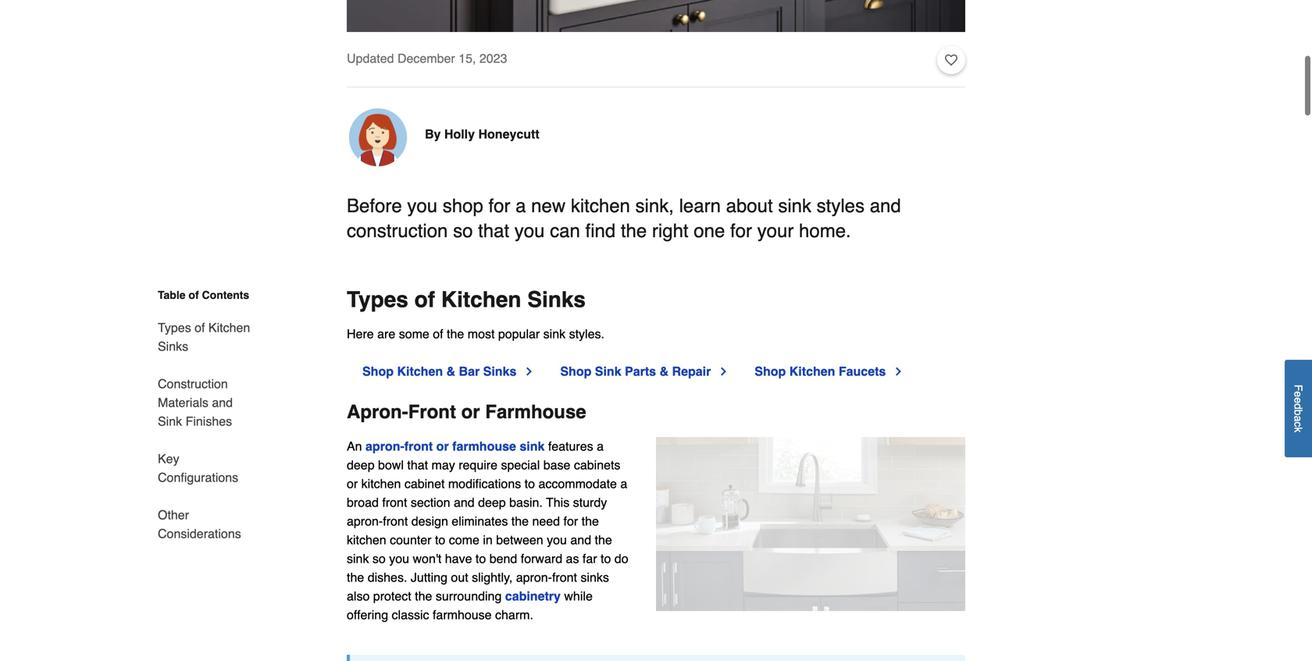Task type: describe. For each thing, give the bounding box(es) containing it.
finishes
[[186, 415, 232, 429]]

home.
[[799, 220, 852, 242]]

f e e d b a c k
[[1293, 385, 1305, 433]]

of inside the types of kitchen sinks
[[195, 321, 205, 335]]

an apron-front or farmhouse sink
[[347, 440, 545, 454]]

d
[[1293, 404, 1305, 410]]

kitchen down some
[[397, 365, 443, 379]]

holly
[[445, 127, 475, 141]]

2 & from the left
[[660, 365, 669, 379]]

about
[[726, 195, 773, 217]]

key configurations
[[158, 452, 238, 485]]

of up some
[[415, 288, 435, 313]]

key configurations link
[[158, 441, 256, 497]]

construction
[[347, 220, 448, 242]]

the left most
[[447, 327, 464, 341]]

a kitchen with a marble countertop, brown cabinets and a white farmhouse apron front sink. image
[[347, 0, 966, 32]]

chevron right image
[[523, 366, 536, 378]]

cabinets
[[574, 458, 621, 473]]

shop
[[443, 195, 484, 217]]

and inside construction materials and sink finishes
[[212, 396, 233, 410]]

accommodate
[[539, 477, 617, 492]]

table of contents
[[158, 289, 249, 302]]

other
[[158, 508, 189, 523]]

and up eliminates at the bottom left of the page
[[454, 496, 475, 510]]

base
[[544, 458, 571, 473]]

0 horizontal spatial for
[[489, 195, 511, 217]]

sink,
[[636, 195, 674, 217]]

find
[[586, 220, 616, 242]]

a down 'cabinets'
[[621, 477, 628, 492]]

broad
[[347, 496, 379, 510]]

15,
[[459, 51, 476, 66]]

contents
[[202, 289, 249, 302]]

out
[[451, 571, 469, 585]]

and up as
[[571, 533, 592, 548]]

1 vertical spatial deep
[[478, 496, 506, 510]]

sink left the styles.
[[544, 327, 566, 341]]

c
[[1293, 422, 1305, 428]]

bowl
[[378, 458, 404, 473]]

1 & from the left
[[447, 365, 456, 379]]

protect
[[373, 590, 412, 604]]

bend
[[490, 552, 518, 567]]

0 vertical spatial types of kitchen sinks
[[347, 288, 586, 313]]

updated
[[347, 51, 394, 66]]

types inside the types of kitchen sinks
[[158, 321, 191, 335]]

while offering classic farmhouse charm.
[[347, 590, 593, 623]]

b
[[1293, 410, 1305, 416]]

apron-front or farmhouse sink link
[[366, 440, 545, 454]]

1 vertical spatial apron-
[[347, 515, 383, 529]]

kitchen inside the types of kitchen sinks
[[209, 321, 250, 335]]

the up the far
[[595, 533, 612, 548]]

that inside features a deep bowl that may require special base cabinets or kitchen cabinet modifications to accommodate a broad front section and deep basin. this sturdy apron-front design eliminates the need for the kitchen counter to come in between you and the sink so you won't have to bend forward as far to do the dishes. jutting out slightly, apron-front sinks also protect the surrounding
[[407, 458, 428, 473]]

and inside before you shop for a new kitchen sink, learn about sink styles and construction so that you can find the right one for your home.
[[870, 195, 902, 217]]

new
[[531, 195, 566, 217]]

considerations
[[158, 527, 241, 542]]

front up the may
[[405, 440, 433, 454]]

shop kitchen & bar sinks
[[363, 365, 517, 379]]

materials
[[158, 396, 209, 410]]

shop kitchen faucets
[[755, 365, 886, 379]]

2023
[[480, 51, 508, 66]]

f
[[1293, 385, 1305, 392]]

may
[[432, 458, 455, 473]]

design
[[412, 515, 448, 529]]

sinks
[[581, 571, 609, 585]]

before you shop for a new kitchen sink, learn about sink styles and construction so that you can find the right one for your home.
[[347, 195, 902, 242]]

special
[[501, 458, 540, 473]]

far
[[583, 552, 597, 567]]

chevron right image for shop kitchen faucets
[[893, 366, 905, 378]]

repair
[[672, 365, 711, 379]]

by
[[425, 127, 441, 141]]

some
[[399, 327, 430, 341]]

construction
[[158, 377, 228, 391]]

so inside before you shop for a new kitchen sink, learn about sink styles and construction so that you can find the right one for your home.
[[453, 220, 473, 242]]

farmhouse inside while offering classic farmhouse charm.
[[433, 608, 492, 623]]

a up 'cabinets'
[[597, 440, 604, 454]]

2 vertical spatial kitchen
[[347, 533, 387, 548]]

need
[[533, 515, 560, 529]]

come
[[449, 533, 480, 548]]

before
[[347, 195, 402, 217]]

your
[[758, 220, 794, 242]]

honeycutt
[[479, 127, 540, 141]]

2 horizontal spatial or
[[462, 402, 480, 423]]

0 vertical spatial farmhouse
[[453, 440, 516, 454]]

k
[[1293, 428, 1305, 433]]

1 vertical spatial kitchen
[[362, 477, 401, 492]]

counter
[[390, 533, 432, 548]]

most
[[468, 327, 495, 341]]

construction materials and sink finishes
[[158, 377, 233, 429]]

forward
[[521, 552, 563, 567]]

the up between
[[512, 515, 529, 529]]

modifications
[[448, 477, 521, 492]]

of right some
[[433, 327, 444, 341]]

holly honeycutt image
[[347, 106, 409, 169]]

one
[[694, 220, 725, 242]]

0 horizontal spatial deep
[[347, 458, 375, 473]]

front down as
[[552, 571, 577, 585]]

a inside button
[[1293, 416, 1305, 422]]

styles
[[817, 195, 865, 217]]

are
[[378, 327, 396, 341]]

1 e from the top
[[1293, 392, 1305, 398]]

while
[[564, 590, 593, 604]]

can
[[550, 220, 580, 242]]

2 vertical spatial sinks
[[483, 365, 517, 379]]

kitchen inside before you shop for a new kitchen sink, learn about sink styles and construction so that you can find the right one for your home.
[[571, 195, 631, 217]]

updated december 15, 2023
[[347, 51, 508, 66]]

1 vertical spatial or
[[437, 440, 449, 454]]

by holly honeycutt
[[425, 127, 540, 141]]

a inside before you shop for a new kitchen sink, learn about sink styles and construction so that you can find the right one for your home.
[[516, 195, 526, 217]]

features a deep bowl that may require special base cabinets or kitchen cabinet modifications to accommodate a broad front section and deep basin. this sturdy apron-front design eliminates the need for the kitchen counter to come in between you and the sink so you won't have to bend forward as far to do the dishes. jutting out slightly, apron-front sinks also protect the surrounding
[[347, 440, 629, 604]]

popular
[[498, 327, 540, 341]]

won't
[[413, 552, 442, 567]]



Task type: vqa. For each thing, say whether or not it's contained in the screenshot.
eligible
no



Task type: locate. For each thing, give the bounding box(es) containing it.
1 horizontal spatial sink
[[595, 365, 622, 379]]

types of kitchen sinks inside types of kitchen sinks link
[[158, 321, 250, 354]]

farmhouse down surrounding
[[433, 608, 492, 623]]

e up b
[[1293, 398, 1305, 404]]

1 horizontal spatial or
[[437, 440, 449, 454]]

1 horizontal spatial that
[[478, 220, 510, 242]]

sink up your
[[779, 195, 812, 217]]

front
[[408, 402, 456, 423]]

the down sturdy
[[582, 515, 599, 529]]

2 horizontal spatial shop
[[755, 365, 786, 379]]

or inside features a deep bowl that may require special base cabinets or kitchen cabinet modifications to accommodate a broad front section and deep basin. this sturdy apron-front design eliminates the need for the kitchen counter to come in between you and the sink so you won't have to bend forward as far to do the dishes. jutting out slightly, apron-front sinks also protect the surrounding
[[347, 477, 358, 492]]

eliminates
[[452, 515, 508, 529]]

shop for shop kitchen faucets
[[755, 365, 786, 379]]

0 horizontal spatial or
[[347, 477, 358, 492]]

learn
[[680, 195, 721, 217]]

you down counter
[[389, 552, 409, 567]]

1 vertical spatial so
[[373, 552, 386, 567]]

features
[[548, 440, 594, 454]]

shop for shop kitchen & bar sinks
[[363, 365, 394, 379]]

0 horizontal spatial types
[[158, 321, 191, 335]]

2 shop from the left
[[561, 365, 592, 379]]

1 horizontal spatial shop
[[561, 365, 592, 379]]

so inside features a deep bowl that may require special base cabinets or kitchen cabinet modifications to accommodate a broad front section and deep basin. this sturdy apron-front design eliminates the need for the kitchen counter to come in between you and the sink so you won't have to bend forward as far to do the dishes. jutting out slightly, apron-front sinks also protect the surrounding
[[373, 552, 386, 567]]

you down new
[[515, 220, 545, 242]]

the up 'also'
[[347, 571, 364, 585]]

sink
[[779, 195, 812, 217], [544, 327, 566, 341], [520, 440, 545, 454], [347, 552, 369, 567]]

2 chevron right image from the left
[[893, 366, 905, 378]]

chevron right image inside "shop kitchen faucets" link
[[893, 366, 905, 378]]

the down the sink,
[[621, 220, 647, 242]]

types of kitchen sinks up here are some of the most popular sink styles. in the left of the page
[[347, 288, 586, 313]]

0 vertical spatial sinks
[[528, 288, 586, 313]]

0 vertical spatial or
[[462, 402, 480, 423]]

between
[[496, 533, 544, 548]]

jutting
[[411, 571, 448, 585]]

key
[[158, 452, 179, 467]]

apron-
[[366, 440, 405, 454], [347, 515, 383, 529], [516, 571, 552, 585]]

surrounding
[[436, 590, 502, 604]]

0 vertical spatial apron-
[[366, 440, 405, 454]]

2 vertical spatial apron-
[[516, 571, 552, 585]]

a farmhouse sink in a kitchen. image
[[656, 438, 966, 612]]

0 horizontal spatial that
[[407, 458, 428, 473]]

to down the design
[[435, 533, 446, 548]]

do
[[615, 552, 629, 567]]

construction materials and sink finishes link
[[158, 366, 256, 441]]

shop kitchen & bar sinks link
[[363, 363, 536, 381]]

& right "parts"
[[660, 365, 669, 379]]

dishes.
[[368, 571, 407, 585]]

the inside before you shop for a new kitchen sink, learn about sink styles and construction so that you can find the right one for your home.
[[621, 220, 647, 242]]

for right shop
[[489, 195, 511, 217]]

types down table
[[158, 321, 191, 335]]

so up dishes.
[[373, 552, 386, 567]]

cabinet
[[405, 477, 445, 492]]

0 vertical spatial sink
[[595, 365, 622, 379]]

apron- up bowl
[[366, 440, 405, 454]]

2 e from the top
[[1293, 398, 1305, 404]]

kitchen down bowl
[[362, 477, 401, 492]]

0 vertical spatial so
[[453, 220, 473, 242]]

deep
[[347, 458, 375, 473], [478, 496, 506, 510]]

parts
[[625, 365, 656, 379]]

for down this
[[564, 515, 578, 529]]

1 horizontal spatial so
[[453, 220, 473, 242]]

cabinetry
[[505, 590, 561, 604]]

1 vertical spatial types
[[158, 321, 191, 335]]

0 horizontal spatial so
[[373, 552, 386, 567]]

apron- up cabinetry link
[[516, 571, 552, 585]]

to left do at left
[[601, 552, 611, 567]]

heart outline image
[[946, 52, 958, 69]]

kitchen up find
[[571, 195, 631, 217]]

1 horizontal spatial for
[[564, 515, 578, 529]]

to down in
[[476, 552, 486, 567]]

1 vertical spatial that
[[407, 458, 428, 473]]

also
[[347, 590, 370, 604]]

0 horizontal spatial types of kitchen sinks
[[158, 321, 250, 354]]

kitchen left faucets in the bottom right of the page
[[790, 365, 836, 379]]

require
[[459, 458, 498, 473]]

2 horizontal spatial sinks
[[528, 288, 586, 313]]

that
[[478, 220, 510, 242], [407, 458, 428, 473]]

an
[[347, 440, 362, 454]]

sink inside before you shop for a new kitchen sink, learn about sink styles and construction so that you can find the right one for your home.
[[779, 195, 812, 217]]

configurations
[[158, 471, 238, 485]]

shop sink parts & repair
[[561, 365, 711, 379]]

types of kitchen sinks
[[347, 288, 586, 313], [158, 321, 250, 354]]

0 horizontal spatial chevron right image
[[718, 366, 730, 378]]

you up construction
[[407, 195, 438, 217]]

here
[[347, 327, 374, 341]]

kitchen down the broad
[[347, 533, 387, 548]]

kitchen up most
[[441, 288, 522, 313]]

deep down modifications
[[478, 496, 506, 510]]

shop sink parts & repair link
[[561, 363, 730, 381]]

sinks inside the types of kitchen sinks
[[158, 340, 188, 354]]

sink up dishes.
[[347, 552, 369, 567]]

1 vertical spatial farmhouse
[[433, 608, 492, 623]]

0 horizontal spatial shop
[[363, 365, 394, 379]]

that inside before you shop for a new kitchen sink, learn about sink styles and construction so that you can find the right one for your home.
[[478, 220, 510, 242]]

0 vertical spatial that
[[478, 220, 510, 242]]

a up k
[[1293, 416, 1305, 422]]

this
[[546, 496, 570, 510]]

for down about
[[731, 220, 752, 242]]

or up the broad
[[347, 477, 358, 492]]

1 vertical spatial for
[[731, 220, 752, 242]]

sinks up the styles.
[[528, 288, 586, 313]]

sink down materials
[[158, 415, 182, 429]]

0 vertical spatial deep
[[347, 458, 375, 473]]

classic
[[392, 608, 429, 623]]

e
[[1293, 392, 1305, 398], [1293, 398, 1305, 404]]

sinks left chevron right icon
[[483, 365, 517, 379]]

right
[[652, 220, 689, 242]]

cabinetry link
[[505, 590, 561, 604]]

1 horizontal spatial types of kitchen sinks
[[347, 288, 586, 313]]

sinks
[[528, 288, 586, 313], [158, 340, 188, 354], [483, 365, 517, 379]]

1 horizontal spatial chevron right image
[[893, 366, 905, 378]]

section
[[411, 496, 451, 510]]

f e e d b a c k button
[[1285, 360, 1313, 458]]

kitchen
[[571, 195, 631, 217], [362, 477, 401, 492], [347, 533, 387, 548]]

2 horizontal spatial for
[[731, 220, 752, 242]]

0 horizontal spatial &
[[447, 365, 456, 379]]

1 vertical spatial sink
[[158, 415, 182, 429]]

that down shop
[[478, 220, 510, 242]]

farmhouse up require in the bottom left of the page
[[453, 440, 516, 454]]

for
[[489, 195, 511, 217], [731, 220, 752, 242], [564, 515, 578, 529]]

chevron right image right repair
[[718, 366, 730, 378]]

front right the broad
[[382, 496, 407, 510]]

1 vertical spatial types of kitchen sinks
[[158, 321, 250, 354]]

other considerations link
[[158, 497, 256, 544]]

sturdy
[[573, 496, 607, 510]]

sink up special
[[520, 440, 545, 454]]

0 vertical spatial for
[[489, 195, 511, 217]]

in
[[483, 533, 493, 548]]

apron-front or farmhouse
[[347, 402, 587, 423]]

for inside features a deep bowl that may require special base cabinets or kitchen cabinet modifications to accommodate a broad front section and deep basin. this sturdy apron-front design eliminates the need for the kitchen counter to come in between you and the sink so you won't have to bend forward as far to do the dishes. jutting out slightly, apron-front sinks also protect the surrounding
[[564, 515, 578, 529]]

apron-
[[347, 402, 408, 423]]

1 vertical spatial sinks
[[158, 340, 188, 354]]

1 shop from the left
[[363, 365, 394, 379]]

chevron right image for shop sink parts & repair
[[718, 366, 730, 378]]

so down shop
[[453, 220, 473, 242]]

0 vertical spatial kitchen
[[571, 195, 631, 217]]

1 chevron right image from the left
[[718, 366, 730, 378]]

the down 'jutting'
[[415, 590, 432, 604]]

1 horizontal spatial types
[[347, 288, 409, 313]]

table of contents element
[[139, 288, 256, 544]]

types of kitchen sinks down "table of contents" on the left top
[[158, 321, 250, 354]]

chevron right image right faucets in the bottom right of the page
[[893, 366, 905, 378]]

chevron right image
[[718, 366, 730, 378], [893, 366, 905, 378]]

sink
[[595, 365, 622, 379], [158, 415, 182, 429]]

as
[[566, 552, 579, 567]]

december
[[398, 51, 455, 66]]

sinks up construction
[[158, 340, 188, 354]]

a
[[516, 195, 526, 217], [1293, 416, 1305, 422], [597, 440, 604, 454], [621, 477, 628, 492]]

table
[[158, 289, 186, 302]]

types up are
[[347, 288, 409, 313]]

other considerations
[[158, 508, 241, 542]]

shop for shop sink parts & repair
[[561, 365, 592, 379]]

sink inside features a deep bowl that may require special base cabinets or kitchen cabinet modifications to accommodate a broad front section and deep basin. this sturdy apron-front design eliminates the need for the kitchen counter to come in between you and the sink so you won't have to bend forward as far to do the dishes. jutting out slightly, apron-front sinks also protect the surrounding
[[347, 552, 369, 567]]

types of kitchen sinks link
[[158, 309, 256, 366]]

styles.
[[569, 327, 605, 341]]

front
[[405, 440, 433, 454], [382, 496, 407, 510], [383, 515, 408, 529], [552, 571, 577, 585]]

2 vertical spatial or
[[347, 477, 358, 492]]

a left new
[[516, 195, 526, 217]]

kitchen down "contents"
[[209, 321, 250, 335]]

offering
[[347, 608, 388, 623]]

1 horizontal spatial &
[[660, 365, 669, 379]]

front up counter
[[383, 515, 408, 529]]

1 horizontal spatial deep
[[478, 496, 506, 510]]

and up finishes
[[212, 396, 233, 410]]

of right table
[[189, 289, 199, 302]]

2 vertical spatial for
[[564, 515, 578, 529]]

& left bar on the bottom of page
[[447, 365, 456, 379]]

farmhouse
[[485, 402, 587, 423]]

charm.
[[495, 608, 534, 623]]

chevron right image inside shop sink parts & repair link
[[718, 366, 730, 378]]

sink inside construction materials and sink finishes
[[158, 415, 182, 429]]

to up basin.
[[525, 477, 535, 492]]

or
[[462, 402, 480, 423], [437, 440, 449, 454], [347, 477, 358, 492]]

0 horizontal spatial sink
[[158, 415, 182, 429]]

apron- down the broad
[[347, 515, 383, 529]]

3 shop from the left
[[755, 365, 786, 379]]

bar
[[459, 365, 480, 379]]

or up the may
[[437, 440, 449, 454]]

the
[[621, 220, 647, 242], [447, 327, 464, 341], [512, 515, 529, 529], [582, 515, 599, 529], [595, 533, 612, 548], [347, 571, 364, 585], [415, 590, 432, 604]]

shop
[[363, 365, 394, 379], [561, 365, 592, 379], [755, 365, 786, 379]]

or up 'apron-front or farmhouse sink' "link"
[[462, 402, 480, 423]]

deep down an
[[347, 458, 375, 473]]

sink left "parts"
[[595, 365, 622, 379]]

farmhouse
[[453, 440, 516, 454], [433, 608, 492, 623]]

here are some of the most popular sink styles.
[[347, 327, 605, 341]]

1 horizontal spatial sinks
[[483, 365, 517, 379]]

shop kitchen faucets link
[[755, 363, 905, 381]]

you down need
[[547, 533, 567, 548]]

faucets
[[839, 365, 886, 379]]

e up d
[[1293, 392, 1305, 398]]

and right styles
[[870, 195, 902, 217]]

basin.
[[510, 496, 543, 510]]

and
[[870, 195, 902, 217], [212, 396, 233, 410], [454, 496, 475, 510], [571, 533, 592, 548]]

0 vertical spatial types
[[347, 288, 409, 313]]

of down "table of contents" on the left top
[[195, 321, 205, 335]]

0 horizontal spatial sinks
[[158, 340, 188, 354]]

that up cabinet
[[407, 458, 428, 473]]



